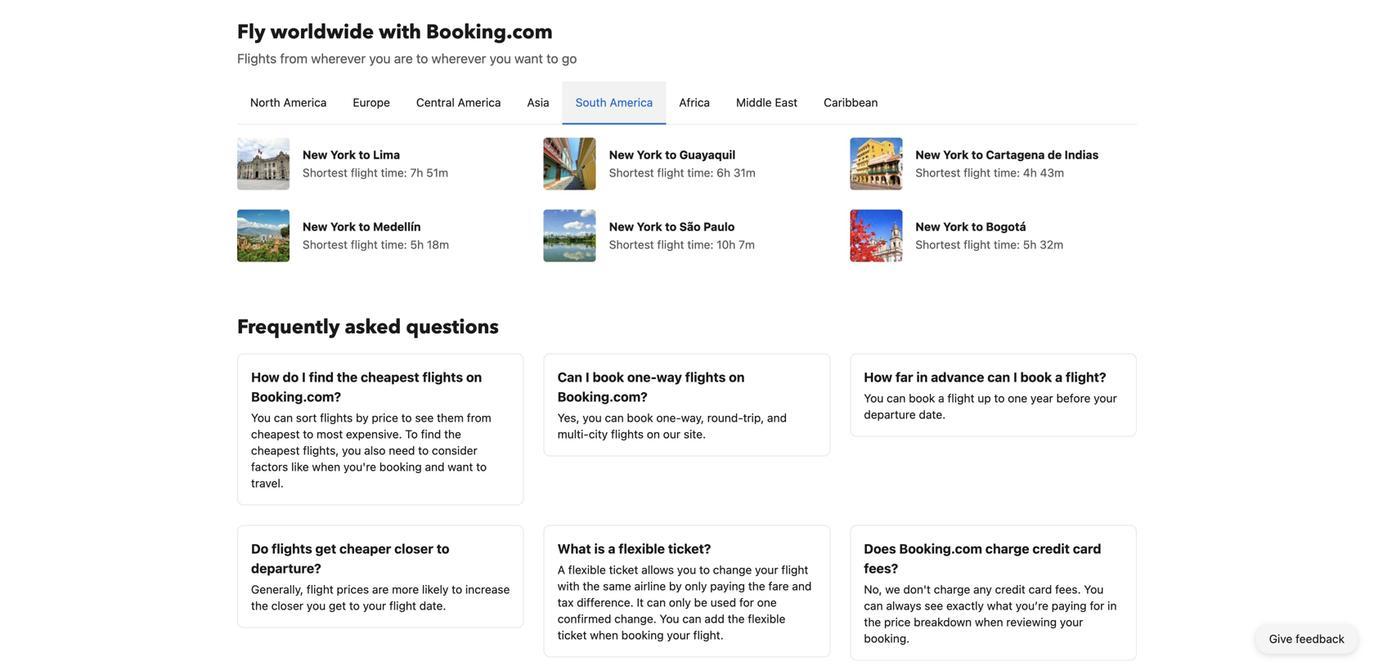 Task type: vqa. For each thing, say whether or not it's contained in the screenshot.
Act in the left top of the page
no



Task type: describe. For each thing, give the bounding box(es) containing it.
york for lima
[[330, 148, 356, 162]]

time: inside new york to são paulo shortest flight time: 10h 7m
[[688, 238, 714, 252]]

also
[[364, 444, 386, 458]]

1 horizontal spatial flexible
[[619, 542, 665, 557]]

new for new york to medellín shortest flight time: 5h 18m
[[303, 220, 328, 234]]

to right need
[[418, 444, 429, 458]]

flights
[[237, 51, 277, 66]]

from inside how do i find the cheapest flights on booking.com? you can sort flights by price to see them from cheapest to most expensive. to find the cheapest flights, you also need to consider factors like when you're booking and want to travel.
[[467, 412, 492, 425]]

central america button
[[403, 81, 514, 124]]

middle east button
[[723, 81, 811, 124]]

how do i find the cheapest flights on booking.com? you can sort flights by price to see them from cheapest to most expensive. to find the cheapest flights, you also need to consider factors like when you're booking and want to travel.
[[251, 370, 492, 491]]

departure?
[[251, 561, 321, 577]]

book down far on the bottom right of page
[[909, 392, 935, 405]]

shortest inside new york to cartagena de indias shortest flight time: 4h 43m
[[916, 166, 961, 180]]

europe button
[[340, 81, 403, 124]]

by inside what is a flexible ticket? a flexible ticket allows you to change your flight with the same airline by only paying the fare and tax difference. it can only be used for one confirmed change. you can add the flexible ticket when booking your flight.
[[669, 580, 682, 594]]

the up consider
[[444, 428, 461, 441]]

on inside how do i find the cheapest flights on booking.com? you can sort flights by price to see them from cheapest to most expensive. to find the cheapest flights, you also need to consider factors like when you're booking and want to travel.
[[466, 370, 482, 385]]

new york to cartagena de indias image
[[850, 138, 903, 190]]

flight inside new york to bogotá shortest flight time: 5h 32m
[[964, 238, 991, 252]]

go
[[562, 51, 577, 66]]

new york to bogotá shortest flight time: 5h 32m
[[916, 220, 1064, 252]]

de
[[1048, 148, 1062, 162]]

to down the "prices"
[[349, 600, 360, 613]]

5h for bogotá
[[1023, 238, 1037, 252]]

worldwide
[[270, 19, 374, 46]]

increase
[[466, 583, 510, 597]]

and inside can i book one-way flights on booking.com? yes, you can book one-way, round-trip, and multi-city flights on our site.
[[767, 412, 787, 425]]

to
[[405, 428, 418, 441]]

new for new york to são paulo shortest flight time: 10h 7m
[[609, 220, 634, 234]]

do flights get cheaper closer to departure? generally, flight prices are more likely to increase the closer you get to your flight date.
[[251, 542, 510, 613]]

you up "europe"
[[369, 51, 391, 66]]

confirmed
[[558, 613, 612, 626]]

when inside how do i find the cheapest flights on booking.com? you can sort flights by price to see them from cheapest to most expensive. to find the cheapest flights, you also need to consider factors like when you're booking and want to travel.
[[312, 461, 341, 474]]

trip,
[[743, 412, 764, 425]]

book left way,
[[627, 412, 653, 425]]

paulo
[[704, 220, 735, 234]]

1 vertical spatial ticket
[[558, 629, 587, 643]]

be
[[694, 596, 708, 610]]

can
[[558, 370, 583, 385]]

by inside how do i find the cheapest flights on booking.com? you can sort flights by price to see them from cheapest to most expensive. to find the cheapest flights, you also need to consider factors like when you're booking and want to travel.
[[356, 412, 369, 425]]

your left flight. in the bottom of the page
[[667, 629, 690, 643]]

middle
[[736, 96, 772, 109]]

booking.com inside fly worldwide with booking.com flights from wherever you are to wherever you want to go
[[426, 19, 553, 46]]

can inside how do i find the cheapest flights on booking.com? you can sort flights by price to see them from cheapest to most expensive. to find the cheapest flights, you also need to consider factors like when you're booking and want to travel.
[[274, 412, 293, 425]]

the inside does booking.com charge credit card fees? no, we don't charge any credit card fees. you can always see exactly what you're paying for in the price breakdown when reviewing your booking.
[[864, 616, 881, 630]]

america for south america
[[610, 96, 653, 109]]

2 vertical spatial cheapest
[[251, 444, 300, 458]]

10h
[[717, 238, 736, 252]]

new york to bogotá image
[[850, 210, 903, 262]]

paying inside what is a flexible ticket? a flexible ticket allows you to change your flight with the same airline by only paying the fare and tax difference. it can only be used for one confirmed change. you can add the flexible ticket when booking your flight.
[[710, 580, 745, 594]]

multi-
[[558, 428, 589, 441]]

1 vertical spatial only
[[669, 596, 691, 610]]

your inside do flights get cheaper closer to departure? generally, flight prices are more likely to increase the closer you get to your flight date.
[[363, 600, 386, 613]]

tax
[[558, 596, 574, 610]]

bogotá
[[986, 220, 1027, 234]]

need
[[389, 444, 415, 458]]

shortest inside new york to são paulo shortest flight time: 10h 7m
[[609, 238, 654, 252]]

fees.
[[1056, 583, 1081, 597]]

new york to guayaquil shortest flight time: 6h 31m
[[609, 148, 756, 180]]

to right likely
[[452, 583, 462, 597]]

for inside what is a flexible ticket? a flexible ticket allows you to change your flight with the same airline by only paying the fare and tax difference. it can only be used for one confirmed change. you can add the flexible ticket when booking your flight.
[[740, 596, 754, 610]]

new for new york to bogotá shortest flight time: 5h 32m
[[916, 220, 941, 234]]

you inside what is a flexible ticket? a flexible ticket allows you to change your flight with the same airline by only paying the fare and tax difference. it can only be used for one confirmed change. you can add the flexible ticket when booking your flight.
[[660, 613, 680, 626]]

new york to guayaquil image
[[544, 138, 596, 190]]

flight?
[[1066, 370, 1107, 385]]

1 horizontal spatial on
[[647, 428, 660, 441]]

you inside how do i find the cheapest flights on booking.com? you can sort flights by price to see them from cheapest to most expensive. to find the cheapest flights, you also need to consider factors like when you're booking and want to travel.
[[342, 444, 361, 458]]

new for new york to lima shortest flight time: 7h 51m
[[303, 148, 328, 162]]

breakdown
[[914, 616, 972, 630]]

questions
[[406, 314, 499, 341]]

what
[[987, 600, 1013, 613]]

you inside does booking.com charge credit card fees? no, we don't charge any credit card fees. you can always see exactly what you're paying for in the price breakdown when reviewing your booking.
[[1084, 583, 1104, 597]]

date. inside do flights get cheaper closer to departure? generally, flight prices are more likely to increase the closer you get to your flight date.
[[420, 600, 446, 613]]

to inside new york to lima shortest flight time: 7h 51m
[[359, 148, 370, 162]]

0 horizontal spatial closer
[[271, 600, 304, 613]]

the up difference. in the bottom of the page
[[583, 580, 600, 594]]

4h
[[1023, 166, 1037, 180]]

in inside "how far in advance can i book a flight? you can book a flight up to one year before your departure date."
[[917, 370, 928, 385]]

can down be
[[683, 613, 702, 626]]

likely
[[422, 583, 449, 597]]

africa
[[679, 96, 710, 109]]

1 horizontal spatial ticket
[[609, 564, 639, 577]]

cartagena
[[986, 148, 1045, 162]]

shortest for new york to guayaquil shortest flight time: 6h 31m
[[609, 166, 654, 180]]

can inside can i book one-way flights on booking.com? yes, you can book one-way, round-trip, and multi-city flights on our site.
[[605, 412, 624, 425]]

flight inside new york to lima shortest flight time: 7h 51m
[[351, 166, 378, 180]]

lima
[[373, 148, 400, 162]]

asia button
[[514, 81, 563, 124]]

can up up on the right bottom
[[988, 370, 1011, 385]]

6h
[[717, 166, 731, 180]]

no,
[[864, 583, 882, 597]]

our
[[663, 428, 681, 441]]

to down sort
[[303, 428, 314, 441]]

new york to são paulo image
[[544, 210, 596, 262]]

book right can
[[593, 370, 624, 385]]

feedback
[[1296, 633, 1345, 646]]

to inside new york to são paulo shortest flight time: 10h 7m
[[665, 220, 677, 234]]

to down consider
[[476, 461, 487, 474]]

when inside what is a flexible ticket? a flexible ticket allows you to change your flight with the same airline by only paying the fare and tax difference. it can only be used for one confirmed change. you can add the flexible ticket when booking your flight.
[[590, 629, 619, 643]]

york for guayaquil
[[637, 148, 663, 162]]

you inside "how far in advance can i book a flight? you can book a flight up to one year before your departure date."
[[864, 392, 884, 405]]

1 vertical spatial a
[[939, 392, 945, 405]]

your up fare
[[755, 564, 779, 577]]

to up likely
[[437, 542, 450, 557]]

0 horizontal spatial credit
[[995, 583, 1026, 597]]

before
[[1057, 392, 1091, 405]]

flight left the "prices"
[[307, 583, 334, 597]]

0 horizontal spatial card
[[1029, 583, 1052, 597]]

from inside fly worldwide with booking.com flights from wherever you are to wherever you want to go
[[280, 51, 308, 66]]

0 vertical spatial get
[[315, 542, 336, 557]]

booking.com? inside how do i find the cheapest flights on booking.com? you can sort flights by price to see them from cheapest to most expensive. to find the cheapest flights, you also need to consider factors like when you're booking and want to travel.
[[251, 389, 341, 405]]

32m
[[1040, 238, 1064, 252]]

what
[[558, 542, 591, 557]]

1 vertical spatial charge
[[934, 583, 971, 597]]

7h
[[410, 166, 423, 180]]

round-
[[708, 412, 743, 425]]

booking.com inside does booking.com charge credit card fees? no, we don't charge any credit card fees. you can always see exactly what you're paying for in the price breakdown when reviewing your booking.
[[900, 542, 983, 557]]

2 horizontal spatial on
[[729, 370, 745, 385]]

flight inside new york to medellín shortest flight time: 5h 18m
[[351, 238, 378, 252]]

a
[[558, 564, 565, 577]]

to inside what is a flexible ticket? a flexible ticket allows you to change your flight with the same airline by only paying the fare and tax difference. it can only be used for one confirmed change. you can add the flexible ticket when booking your flight.
[[700, 564, 710, 577]]

the down the frequently asked questions
[[337, 370, 358, 385]]

see inside does booking.com charge credit card fees? no, we don't charge any credit card fees. you can always see exactly what you're paying for in the price breakdown when reviewing your booking.
[[925, 600, 944, 613]]

your inside "how far in advance can i book a flight? you can book a flight up to one year before your departure date."
[[1094, 392, 1117, 405]]

one inside what is a flexible ticket? a flexible ticket allows you to change your flight with the same airline by only paying the fare and tax difference. it can only be used for one confirmed change. you can add the flexible ticket when booking your flight.
[[757, 596, 777, 610]]

price inside does booking.com charge credit card fees? no, we don't charge any credit card fees. you can always see exactly what you're paying for in the price breakdown when reviewing your booking.
[[884, 616, 911, 630]]

time: for new york to bogotá shortest flight time: 5h 32m
[[994, 238, 1020, 252]]

43m
[[1040, 166, 1065, 180]]

0 vertical spatial credit
[[1033, 542, 1070, 557]]

like
[[291, 461, 309, 474]]

booking inside what is a flexible ticket? a flexible ticket allows you to change your flight with the same airline by only paying the fare and tax difference. it can only be used for one confirmed change. you can add the flexible ticket when booking your flight.
[[622, 629, 664, 643]]

1 vertical spatial one-
[[657, 412, 681, 425]]

want inside how do i find the cheapest flights on booking.com? you can sort flights by price to see them from cheapest to most expensive. to find the cheapest flights, you also need to consider factors like when you're booking and want to travel.
[[448, 461, 473, 474]]

does
[[864, 542, 896, 557]]

to inside new york to medellín shortest flight time: 5h 18m
[[359, 220, 370, 234]]

cheaper
[[340, 542, 391, 557]]

new york to lima shortest flight time: 7h 51m
[[303, 148, 448, 180]]

0 vertical spatial one-
[[627, 370, 657, 385]]

you inside how do i find the cheapest flights on booking.com? you can sort flights by price to see them from cheapest to most expensive. to find the cheapest flights, you also need to consider factors like when you're booking and want to travel.
[[251, 412, 271, 425]]

york for medellín
[[330, 220, 356, 234]]

ticket?
[[668, 542, 711, 557]]

the down used
[[728, 613, 745, 626]]

31m
[[734, 166, 756, 180]]

flights inside do flights get cheaper closer to departure? generally, flight prices are more likely to increase the closer you get to your flight date.
[[272, 542, 312, 557]]

advance
[[931, 370, 985, 385]]

0 vertical spatial charge
[[986, 542, 1030, 557]]

new york to medellín shortest flight time: 5h 18m
[[303, 220, 449, 252]]

indias
[[1065, 148, 1099, 162]]

south america
[[576, 96, 653, 109]]

shortest for new york to medellín shortest flight time: 5h 18m
[[303, 238, 348, 252]]

prices
[[337, 583, 369, 597]]

south america button
[[563, 81, 666, 124]]

airline
[[635, 580, 666, 594]]

asia
[[527, 96, 550, 109]]

give feedback button
[[1257, 625, 1358, 655]]

1 wherever from the left
[[311, 51, 366, 66]]

always
[[886, 600, 922, 613]]

way,
[[681, 412, 704, 425]]

51m
[[426, 166, 448, 180]]

new york to lima image
[[237, 138, 290, 190]]

flights up them
[[423, 370, 463, 385]]

i inside "how far in advance can i book a flight? you can book a flight up to one year before your departure date."
[[1014, 370, 1018, 385]]

and inside what is a flexible ticket? a flexible ticket allows you to change your flight with the same airline by only paying the fare and tax difference. it can only be used for one confirmed change. you can add the flexible ticket when booking your flight.
[[792, 580, 812, 594]]

factors
[[251, 461, 288, 474]]

year
[[1031, 392, 1054, 405]]

time: for new york to guayaquil shortest flight time: 6h 31m
[[688, 166, 714, 180]]

to left go on the top of the page
[[547, 51, 559, 66]]

expensive.
[[346, 428, 402, 441]]

to up central
[[416, 51, 428, 66]]

you inside can i book one-way flights on booking.com? yes, you can book one-way, round-trip, and multi-city flights on our site.
[[583, 412, 602, 425]]

york for são
[[637, 220, 663, 234]]

exactly
[[947, 600, 984, 613]]

fees?
[[864, 561, 899, 577]]

york for bogotá
[[944, 220, 969, 234]]

africa button
[[666, 81, 723, 124]]

want inside fly worldwide with booking.com flights from wherever you are to wherever you want to go
[[515, 51, 543, 66]]

can right it
[[647, 596, 666, 610]]

fly
[[237, 19, 266, 46]]

time: inside new york to cartagena de indias shortest flight time: 4h 43m
[[994, 166, 1020, 180]]

booking.
[[864, 632, 910, 646]]



Task type: locate. For each thing, give the bounding box(es) containing it.
add
[[705, 613, 725, 626]]

1 horizontal spatial and
[[767, 412, 787, 425]]

time: inside new york to bogotá shortest flight time: 5h 32m
[[994, 238, 1020, 252]]

your inside does booking.com charge credit card fees? no, we don't charge any credit card fees. you can always see exactly what you're paying for in the price breakdown when reviewing your booking.
[[1060, 616, 1084, 630]]

to left bogotá
[[972, 220, 983, 234]]

wherever
[[311, 51, 366, 66], [432, 51, 486, 66]]

you inside do flights get cheaper closer to departure? generally, flight prices are more likely to increase the closer you get to your flight date.
[[307, 600, 326, 613]]

to up the to
[[401, 412, 412, 425]]

price up expensive.
[[372, 412, 398, 425]]

1 horizontal spatial date.
[[919, 408, 946, 422]]

when inside does booking.com charge credit card fees? no, we don't charge any credit card fees. you can always see exactly what you're paying for in the price breakdown when reviewing your booking.
[[975, 616, 1004, 630]]

shortest right new york to lima image
[[303, 166, 348, 180]]

0 horizontal spatial ticket
[[558, 629, 587, 643]]

medellín
[[373, 220, 421, 234]]

0 vertical spatial and
[[767, 412, 787, 425]]

do
[[283, 370, 299, 385]]

time: inside new york to medellín shortest flight time: 5h 18m
[[381, 238, 407, 252]]

can up city
[[605, 412, 624, 425]]

2 horizontal spatial a
[[1056, 370, 1063, 385]]

york
[[330, 148, 356, 162], [637, 148, 663, 162], [944, 148, 969, 162], [330, 220, 356, 234], [637, 220, 663, 234], [944, 220, 969, 234]]

consider
[[432, 444, 478, 458]]

1 how from the left
[[251, 370, 280, 385]]

paying inside does booking.com charge credit card fees? no, we don't charge any credit card fees. you can always see exactly what you're paying for in the price breakdown when reviewing your booking.
[[1052, 600, 1087, 613]]

new right new york to medellín 'image'
[[303, 220, 328, 234]]

flights up 'departure?'
[[272, 542, 312, 557]]

want
[[515, 51, 543, 66], [448, 461, 473, 474]]

0 vertical spatial with
[[379, 19, 421, 46]]

how
[[251, 370, 280, 385], [864, 370, 893, 385]]

2 vertical spatial flexible
[[748, 613, 786, 626]]

0 vertical spatial are
[[394, 51, 413, 66]]

new york to são paulo shortest flight time: 10h 7m
[[609, 220, 755, 252]]

1 vertical spatial find
[[421, 428, 441, 441]]

for right you're
[[1090, 600, 1105, 613]]

can inside does booking.com charge credit card fees? no, we don't charge any credit card fees. you can always see exactly what you're paying for in the price breakdown when reviewing your booking.
[[864, 600, 883, 613]]

difference.
[[577, 596, 634, 610]]

to inside new york to bogotá shortest flight time: 5h 32m
[[972, 220, 983, 234]]

1 horizontal spatial want
[[515, 51, 543, 66]]

to inside "how far in advance can i book a flight? you can book a flight up to one year before your departure date."
[[995, 392, 1005, 405]]

time: down medellín
[[381, 238, 407, 252]]

your down flight?
[[1094, 392, 1117, 405]]

1 horizontal spatial by
[[669, 580, 682, 594]]

flight down the advance
[[948, 392, 975, 405]]

1 booking.com? from the left
[[251, 389, 341, 405]]

flight inside new york to cartagena de indias shortest flight time: 4h 43m
[[964, 166, 991, 180]]

york inside new york to medellín shortest flight time: 5h 18m
[[330, 220, 356, 234]]

with inside fly worldwide with booking.com flights from wherever you are to wherever you want to go
[[379, 19, 421, 46]]

1 vertical spatial card
[[1029, 583, 1052, 597]]

2 vertical spatial and
[[792, 580, 812, 594]]

america for central america
[[458, 96, 501, 109]]

7m
[[739, 238, 755, 252]]

time: down the guayaquil
[[688, 166, 714, 180]]

tab list
[[237, 81, 1137, 126]]

1 5h from the left
[[410, 238, 424, 252]]

flights
[[423, 370, 463, 385], [685, 370, 726, 385], [320, 412, 353, 425], [611, 428, 644, 441], [272, 542, 312, 557]]

find right do
[[309, 370, 334, 385]]

are inside do flights get cheaper closer to departure? generally, flight prices are more likely to increase the closer you get to your flight date.
[[372, 583, 389, 597]]

1 vertical spatial date.
[[420, 600, 446, 613]]

generally,
[[251, 583, 304, 597]]

1 horizontal spatial america
[[458, 96, 501, 109]]

on left "our"
[[647, 428, 660, 441]]

can up departure
[[887, 392, 906, 405]]

east
[[775, 96, 798, 109]]

central
[[416, 96, 455, 109]]

with inside what is a flexible ticket? a flexible ticket allows you to change your flight with the same airline by only paying the fare and tax difference. it can only be used for one confirmed change. you can add the flexible ticket when booking your flight.
[[558, 580, 580, 594]]

0 horizontal spatial find
[[309, 370, 334, 385]]

0 horizontal spatial paying
[[710, 580, 745, 594]]

0 vertical spatial a
[[1056, 370, 1063, 385]]

0 horizontal spatial are
[[372, 583, 389, 597]]

them
[[437, 412, 464, 425]]

time: down lima in the left of the page
[[381, 166, 407, 180]]

with up "europe"
[[379, 19, 421, 46]]

1 vertical spatial one
[[757, 596, 777, 610]]

0 vertical spatial paying
[[710, 580, 745, 594]]

shortest inside new york to medellín shortest flight time: 5h 18m
[[303, 238, 348, 252]]

0 horizontal spatial a
[[608, 542, 616, 557]]

0 horizontal spatial booking.com?
[[251, 389, 341, 405]]

cheapest
[[361, 370, 419, 385], [251, 428, 300, 441], [251, 444, 300, 458]]

the up booking. in the bottom right of the page
[[864, 616, 881, 630]]

flight down more on the left bottom of page
[[389, 600, 416, 613]]

is
[[594, 542, 605, 557]]

1 vertical spatial with
[[558, 580, 580, 594]]

the left fare
[[748, 580, 766, 594]]

1 horizontal spatial one
[[1008, 392, 1028, 405]]

when down flights,
[[312, 461, 341, 474]]

can left sort
[[274, 412, 293, 425]]

1 vertical spatial in
[[1108, 600, 1117, 613]]

book
[[593, 370, 624, 385], [1021, 370, 1052, 385], [909, 392, 935, 405], [627, 412, 653, 425]]

0 horizontal spatial see
[[415, 412, 434, 425]]

flight.
[[694, 629, 724, 643]]

closer down "generally,"
[[271, 600, 304, 613]]

1 horizontal spatial closer
[[394, 542, 434, 557]]

1 america from the left
[[283, 96, 327, 109]]

and inside how do i find the cheapest flights on booking.com? you can sort flights by price to see them from cheapest to most expensive. to find the cheapest flights, you also need to consider factors like when you're booking and want to travel.
[[425, 461, 445, 474]]

0 vertical spatial in
[[917, 370, 928, 385]]

1 horizontal spatial price
[[884, 616, 911, 630]]

you up the you're
[[342, 444, 361, 458]]

0 horizontal spatial america
[[283, 96, 327, 109]]

date.
[[919, 408, 946, 422], [420, 600, 446, 613]]

charge
[[986, 542, 1030, 557], [934, 583, 971, 597]]

flexible down is
[[568, 564, 606, 577]]

middle east
[[736, 96, 798, 109]]

credit up "what"
[[995, 583, 1026, 597]]

guayaquil
[[680, 148, 736, 162]]

0 horizontal spatial i
[[302, 370, 306, 385]]

time: inside new york to guayaquil shortest flight time: 6h 31m
[[688, 166, 714, 180]]

1 vertical spatial price
[[884, 616, 911, 630]]

a
[[1056, 370, 1063, 385], [939, 392, 945, 405], [608, 542, 616, 557]]

date. down likely
[[420, 600, 446, 613]]

1 vertical spatial want
[[448, 461, 473, 474]]

any
[[974, 583, 992, 597]]

booking down change.
[[622, 629, 664, 643]]

you up central america on the top left of the page
[[490, 51, 511, 66]]

1 horizontal spatial booking.com
[[900, 542, 983, 557]]

ticket down 'confirmed'
[[558, 629, 587, 643]]

book up the year
[[1021, 370, 1052, 385]]

way
[[657, 370, 682, 385]]

2 america from the left
[[458, 96, 501, 109]]

new inside new york to medellín shortest flight time: 5h 18m
[[303, 220, 328, 234]]

i inside can i book one-way flights on booking.com? yes, you can book one-way, round-trip, and multi-city flights on our site.
[[586, 370, 590, 385]]

flight down são
[[657, 238, 684, 252]]

how inside "how far in advance can i book a flight? you can book a flight up to one year before your departure date."
[[864, 370, 893, 385]]

1 horizontal spatial see
[[925, 600, 944, 613]]

i right do
[[302, 370, 306, 385]]

how inside how do i find the cheapest flights on booking.com? you can sort flights by price to see them from cheapest to most expensive. to find the cheapest flights, you also need to consider factors like when you're booking and want to travel.
[[251, 370, 280, 385]]

new inside new york to guayaquil shortest flight time: 6h 31m
[[609, 148, 634, 162]]

shortest inside new york to guayaquil shortest flight time: 6h 31m
[[609, 166, 654, 180]]

1 i from the left
[[302, 370, 306, 385]]

1 horizontal spatial in
[[1108, 600, 1117, 613]]

asked
[[345, 314, 401, 341]]

south
[[576, 96, 607, 109]]

1 vertical spatial cheapest
[[251, 428, 300, 441]]

0 vertical spatial cheapest
[[361, 370, 419, 385]]

a right is
[[608, 542, 616, 557]]

when down "what"
[[975, 616, 1004, 630]]

new for new york to guayaquil shortest flight time: 6h 31m
[[609, 148, 634, 162]]

on down questions
[[466, 370, 482, 385]]

you down 'departure?'
[[307, 600, 326, 613]]

0 horizontal spatial by
[[356, 412, 369, 425]]

time: for new york to medellín shortest flight time: 5h 18m
[[381, 238, 407, 252]]

the down "generally,"
[[251, 600, 268, 613]]

how for how far in advance can i book a flight?
[[864, 370, 893, 385]]

get
[[315, 542, 336, 557], [329, 600, 346, 613]]

want left go on the top of the page
[[515, 51, 543, 66]]

5h inside new york to bogotá shortest flight time: 5h 32m
[[1023, 238, 1037, 252]]

0 vertical spatial from
[[280, 51, 308, 66]]

flights up most
[[320, 412, 353, 425]]

0 vertical spatial see
[[415, 412, 434, 425]]

0 vertical spatial one
[[1008, 392, 1028, 405]]

do
[[251, 542, 269, 557]]

america right central
[[458, 96, 501, 109]]

the
[[337, 370, 358, 385], [444, 428, 461, 441], [583, 580, 600, 594], [748, 580, 766, 594], [251, 600, 268, 613], [728, 613, 745, 626], [864, 616, 881, 630]]

2 horizontal spatial america
[[610, 96, 653, 109]]

0 vertical spatial booking
[[380, 461, 422, 474]]

to inside new york to cartagena de indias shortest flight time: 4h 43m
[[972, 148, 983, 162]]

frequently
[[237, 314, 340, 341]]

0 vertical spatial booking.com
[[426, 19, 553, 46]]

you're
[[1016, 600, 1049, 613]]

new inside new york to são paulo shortest flight time: 10h 7m
[[609, 220, 634, 234]]

0 horizontal spatial for
[[740, 596, 754, 610]]

1 vertical spatial are
[[372, 583, 389, 597]]

york inside new york to guayaquil shortest flight time: 6h 31m
[[637, 148, 663, 162]]

new inside new york to lima shortest flight time: 7h 51m
[[303, 148, 328, 162]]

1 horizontal spatial card
[[1073, 542, 1102, 557]]

0 vertical spatial date.
[[919, 408, 946, 422]]

a up before
[[1056, 370, 1063, 385]]

see inside how do i find the cheapest flights on booking.com? you can sort flights by price to see them from cheapest to most expensive. to find the cheapest flights, you also need to consider factors like when you're booking and want to travel.
[[415, 412, 434, 425]]

how for how do i find the cheapest flights on booking.com?
[[251, 370, 280, 385]]

0 horizontal spatial charge
[[934, 583, 971, 597]]

new inside new york to bogotá shortest flight time: 5h 32m
[[916, 220, 941, 234]]

0 horizontal spatial booking.com
[[426, 19, 553, 46]]

fare
[[769, 580, 789, 594]]

for
[[740, 596, 754, 610], [1090, 600, 1105, 613]]

new right new york to são paulo image
[[609, 220, 634, 234]]

america
[[283, 96, 327, 109], [458, 96, 501, 109], [610, 96, 653, 109]]

same
[[603, 580, 631, 594]]

2 horizontal spatial and
[[792, 580, 812, 594]]

1 horizontal spatial credit
[[1033, 542, 1070, 557]]

flight
[[351, 166, 378, 180], [657, 166, 684, 180], [964, 166, 991, 180], [351, 238, 378, 252], [657, 238, 684, 252], [964, 238, 991, 252], [948, 392, 975, 405], [782, 564, 809, 577], [307, 583, 334, 597], [389, 600, 416, 613]]

0 horizontal spatial in
[[917, 370, 928, 385]]

2 horizontal spatial flexible
[[748, 613, 786, 626]]

departure
[[864, 408, 916, 422]]

1 vertical spatial get
[[329, 600, 346, 613]]

shortest for new york to bogotá shortest flight time: 5h 32m
[[916, 238, 961, 252]]

one-
[[627, 370, 657, 385], [657, 412, 681, 425]]

york inside new york to bogotá shortest flight time: 5h 32m
[[944, 220, 969, 234]]

1 vertical spatial paying
[[1052, 600, 1087, 613]]

2 i from the left
[[586, 370, 590, 385]]

are inside fly worldwide with booking.com flights from wherever you are to wherever you want to go
[[394, 51, 413, 66]]

you right fees.
[[1084, 583, 1104, 597]]

one inside "how far in advance can i book a flight? you can book a flight up to one year before your departure date."
[[1008, 392, 1028, 405]]

booking down need
[[380, 461, 422, 474]]

york inside new york to cartagena de indias shortest flight time: 4h 43m
[[944, 148, 969, 162]]

new york to medellín image
[[237, 210, 290, 262]]

sort
[[296, 412, 317, 425]]

0 horizontal spatial wherever
[[311, 51, 366, 66]]

2 booking.com? from the left
[[558, 389, 648, 405]]

you're
[[344, 461, 376, 474]]

travel.
[[251, 477, 284, 491]]

york inside new york to lima shortest flight time: 7h 51m
[[330, 148, 356, 162]]

1 horizontal spatial a
[[939, 392, 945, 405]]

are
[[394, 51, 413, 66], [372, 583, 389, 597]]

flexible
[[619, 542, 665, 557], [568, 564, 606, 577], [748, 613, 786, 626]]

0 horizontal spatial how
[[251, 370, 280, 385]]

find
[[309, 370, 334, 385], [421, 428, 441, 441]]

new right new york to bogotá image
[[916, 220, 941, 234]]

america for north america
[[283, 96, 327, 109]]

city
[[589, 428, 608, 441]]

date. inside "how far in advance can i book a flight? you can book a flight up to one year before your departure date."
[[919, 408, 946, 422]]

i inside how do i find the cheapest flights on booking.com? you can sort flights by price to see them from cheapest to most expensive. to find the cheapest flights, you also need to consider factors like when you're booking and want to travel.
[[302, 370, 306, 385]]

and right fare
[[792, 580, 812, 594]]

to left cartagena
[[972, 148, 983, 162]]

flight down bogotá
[[964, 238, 991, 252]]

tab list containing north america
[[237, 81, 1137, 126]]

booking.com?
[[251, 389, 341, 405], [558, 389, 648, 405]]

1 horizontal spatial with
[[558, 580, 580, 594]]

0 vertical spatial want
[[515, 51, 543, 66]]

one left the year
[[1008, 392, 1028, 405]]

you up city
[[583, 412, 602, 425]]

credit up fees.
[[1033, 542, 1070, 557]]

new inside new york to cartagena de indias shortest flight time: 4h 43m
[[916, 148, 941, 162]]

2 horizontal spatial i
[[1014, 370, 1018, 385]]

to left medellín
[[359, 220, 370, 234]]

north america button
[[237, 81, 340, 124]]

1 vertical spatial credit
[[995, 583, 1026, 597]]

credit
[[1033, 542, 1070, 557], [995, 583, 1026, 597]]

1 horizontal spatial are
[[394, 51, 413, 66]]

0 horizontal spatial flexible
[[568, 564, 606, 577]]

york left lima in the left of the page
[[330, 148, 356, 162]]

see up the to
[[415, 412, 434, 425]]

1 vertical spatial by
[[669, 580, 682, 594]]

1 vertical spatial flexible
[[568, 564, 606, 577]]

shortest for new york to lima shortest flight time: 7h 51m
[[303, 166, 348, 180]]

booking.com? inside can i book one-way flights on booking.com? yes, you can book one-way, round-trip, and multi-city flights on our site.
[[558, 389, 648, 405]]

flight inside "how far in advance can i book a flight? you can book a flight up to one year before your departure date."
[[948, 392, 975, 405]]

2 horizontal spatial when
[[975, 616, 1004, 630]]

new for new york to cartagena de indias shortest flight time: 4h 43m
[[916, 148, 941, 162]]

shortest right new york to guayaquil image
[[609, 166, 654, 180]]

to down ticket?
[[700, 564, 710, 577]]

york left são
[[637, 220, 663, 234]]

1 horizontal spatial from
[[467, 412, 492, 425]]

flight inside what is a flexible ticket? a flexible ticket allows you to change your flight with the same airline by only paying the fare and tax difference. it can only be used for one confirmed change. you can add the flexible ticket when booking your flight.
[[782, 564, 809, 577]]

booking.com up don't
[[900, 542, 983, 557]]

2 5h from the left
[[1023, 238, 1037, 252]]

on up round-
[[729, 370, 745, 385]]

0 horizontal spatial price
[[372, 412, 398, 425]]

booking inside how do i find the cheapest flights on booking.com? you can sort flights by price to see them from cheapest to most expensive. to find the cheapest flights, you also need to consider factors like when you're booking and want to travel.
[[380, 461, 422, 474]]

shortest inside new york to lima shortest flight time: 7h 51m
[[303, 166, 348, 180]]

your
[[1094, 392, 1117, 405], [755, 564, 779, 577], [363, 600, 386, 613], [1060, 616, 1084, 630], [667, 629, 690, 643]]

you up departure
[[864, 392, 884, 405]]

for inside does booking.com charge credit card fees? no, we don't charge any credit card fees. you can always see exactly what you're paying for in the price breakdown when reviewing your booking.
[[1090, 600, 1105, 613]]

you inside what is a flexible ticket? a flexible ticket allows you to change your flight with the same airline by only paying the fare and tax difference. it can only be used for one confirmed change. you can add the flexible ticket when booking your flight.
[[677, 564, 696, 577]]

são
[[680, 220, 701, 234]]

wherever up central america on the top left of the page
[[432, 51, 486, 66]]

booking.com? down do
[[251, 389, 341, 405]]

when down 'confirmed'
[[590, 629, 619, 643]]

change
[[713, 564, 752, 577]]

0 vertical spatial price
[[372, 412, 398, 425]]

closer
[[394, 542, 434, 557], [271, 600, 304, 613]]

3 america from the left
[[610, 96, 653, 109]]

see up breakdown
[[925, 600, 944, 613]]

0 vertical spatial card
[[1073, 542, 1102, 557]]

0 vertical spatial flexible
[[619, 542, 665, 557]]

a inside what is a flexible ticket? a flexible ticket allows you to change your flight with the same airline by only paying the fare and tax difference. it can only be used for one confirmed change. you can add the flexible ticket when booking your flight.
[[608, 542, 616, 557]]

from right flights
[[280, 51, 308, 66]]

0 horizontal spatial 5h
[[410, 238, 424, 252]]

0 vertical spatial closer
[[394, 542, 434, 557]]

0 horizontal spatial with
[[379, 19, 421, 46]]

caribbean button
[[811, 81, 891, 124]]

time: for new york to lima shortest flight time: 7h 51m
[[381, 166, 407, 180]]

1 vertical spatial closer
[[271, 600, 304, 613]]

flight up fare
[[782, 564, 809, 577]]

shortest
[[303, 166, 348, 180], [609, 166, 654, 180], [916, 166, 961, 180], [303, 238, 348, 252], [609, 238, 654, 252], [916, 238, 961, 252]]

are up europe button
[[394, 51, 413, 66]]

0 vertical spatial only
[[685, 580, 707, 594]]

flights right city
[[611, 428, 644, 441]]

18m
[[427, 238, 449, 252]]

1 horizontal spatial 5h
[[1023, 238, 1037, 252]]

flexible up allows
[[619, 542, 665, 557]]

flight down the guayaquil
[[657, 166, 684, 180]]

far
[[896, 370, 914, 385]]

with
[[379, 19, 421, 46], [558, 580, 580, 594]]

flight down medellín
[[351, 238, 378, 252]]

america right "north"
[[283, 96, 327, 109]]

to inside new york to guayaquil shortest flight time: 6h 31m
[[665, 148, 677, 162]]

0 horizontal spatial want
[[448, 461, 473, 474]]

new york to cartagena de indias shortest flight time: 4h 43m
[[916, 148, 1099, 180]]

only left be
[[669, 596, 691, 610]]

time: inside new york to lima shortest flight time: 7h 51m
[[381, 166, 407, 180]]

you right change.
[[660, 613, 680, 626]]

5h inside new york to medellín shortest flight time: 5h 18m
[[410, 238, 424, 252]]

flight inside new york to são paulo shortest flight time: 10h 7m
[[657, 238, 684, 252]]

new
[[303, 148, 328, 162], [609, 148, 634, 162], [916, 148, 941, 162], [303, 220, 328, 234], [609, 220, 634, 234], [916, 220, 941, 234]]

shortest inside new york to bogotá shortest flight time: 5h 32m
[[916, 238, 961, 252]]

5h for medellín
[[410, 238, 424, 252]]

2 vertical spatial a
[[608, 542, 616, 557]]

frequently asked questions
[[237, 314, 499, 341]]

0 vertical spatial find
[[309, 370, 334, 385]]

york for cartagena
[[944, 148, 969, 162]]

2 how from the left
[[864, 370, 893, 385]]

wherever down the worldwide
[[311, 51, 366, 66]]

time: down cartagena
[[994, 166, 1020, 180]]

3 i from the left
[[1014, 370, 1018, 385]]

in inside does booking.com charge credit card fees? no, we don't charge any credit card fees. you can always see exactly what you're paying for in the price breakdown when reviewing your booking.
[[1108, 600, 1117, 613]]

flight inside new york to guayaquil shortest flight time: 6h 31m
[[657, 166, 684, 180]]

used
[[711, 596, 737, 610]]

does booking.com charge credit card fees? no, we don't charge any credit card fees. you can always see exactly what you're paying for in the price breakdown when reviewing your booking.
[[864, 542, 1117, 646]]

1 horizontal spatial how
[[864, 370, 893, 385]]

price down always
[[884, 616, 911, 630]]

1 horizontal spatial when
[[590, 629, 619, 643]]

2 wherever from the left
[[432, 51, 486, 66]]

0 vertical spatial by
[[356, 412, 369, 425]]

to left the guayaquil
[[665, 148, 677, 162]]

and
[[767, 412, 787, 425], [425, 461, 445, 474], [792, 580, 812, 594]]

shortest right new york to são paulo image
[[609, 238, 654, 252]]

new right new york to lima image
[[303, 148, 328, 162]]

to
[[416, 51, 428, 66], [547, 51, 559, 66], [359, 148, 370, 162], [665, 148, 677, 162], [972, 148, 983, 162], [359, 220, 370, 234], [665, 220, 677, 234], [972, 220, 983, 234], [995, 392, 1005, 405], [401, 412, 412, 425], [303, 428, 314, 441], [418, 444, 429, 458], [476, 461, 487, 474], [437, 542, 450, 557], [700, 564, 710, 577], [452, 583, 462, 597], [349, 600, 360, 613]]

north
[[250, 96, 280, 109]]

1 vertical spatial from
[[467, 412, 492, 425]]

york left medellín
[[330, 220, 356, 234]]

date. right departure
[[919, 408, 946, 422]]

up
[[978, 392, 991, 405]]

get left cheaper
[[315, 542, 336, 557]]

price inside how do i find the cheapest flights on booking.com? you can sort flights by price to see them from cheapest to most expensive. to find the cheapest flights, you also need to consider factors like when you're booking and want to travel.
[[372, 412, 398, 425]]

shortest right new york to cartagena de indias image
[[916, 166, 961, 180]]

can i book one-way flights on booking.com? yes, you can book one-way, round-trip, and multi-city flights on our site.
[[558, 370, 787, 441]]

what is a flexible ticket? a flexible ticket allows you to change your flight with the same airline by only paying the fare and tax difference. it can only be used for one confirmed change. you can add the flexible ticket when booking your flight.
[[558, 542, 812, 643]]

the inside do flights get cheaper closer to departure? generally, flight prices are more likely to increase the closer you get to your flight date.
[[251, 600, 268, 613]]

i right the advance
[[1014, 370, 1018, 385]]

0 horizontal spatial booking
[[380, 461, 422, 474]]

new right new york to cartagena de indias image
[[916, 148, 941, 162]]

in right far on the bottom right of page
[[917, 370, 928, 385]]

0 vertical spatial ticket
[[609, 564, 639, 577]]

europe
[[353, 96, 390, 109]]

york inside new york to são paulo shortest flight time: 10h 7m
[[637, 220, 663, 234]]

can down no,
[[864, 600, 883, 613]]

card up fees.
[[1073, 542, 1102, 557]]

flights right way
[[685, 370, 726, 385]]



